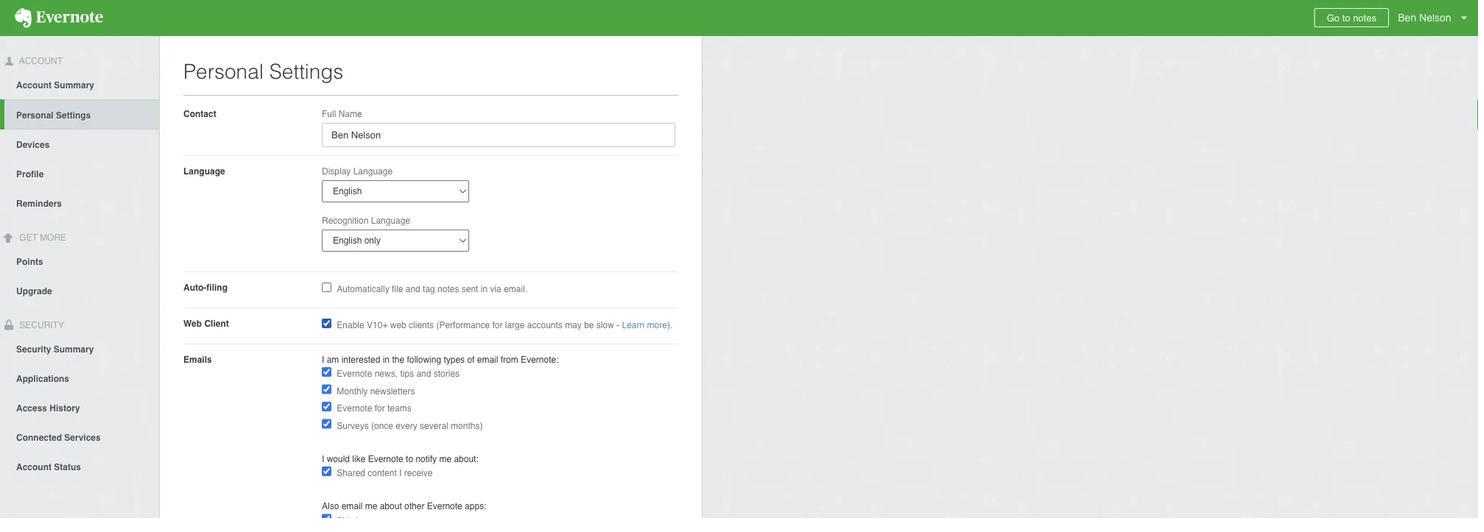 Task type: vqa. For each thing, say whether or not it's contained in the screenshot.
Note… within Default task reminders… Default task note…
no



Task type: locate. For each thing, give the bounding box(es) containing it.
settings up devices link
[[56, 110, 91, 121]]

personal up contact
[[183, 60, 264, 83]]

security summary link
[[0, 334, 159, 364]]

clients
[[409, 321, 434, 331]]

in left the
[[383, 355, 390, 365]]

enable
[[337, 321, 365, 331]]

upgrade
[[16, 286, 52, 297]]

1 vertical spatial security
[[16, 344, 51, 355]]

security up "security summary"
[[17, 320, 64, 331]]

0 vertical spatial i
[[322, 355, 324, 365]]

None checkbox
[[322, 319, 332, 329]]

to right the go
[[1343, 12, 1351, 23]]

1 horizontal spatial email
[[477, 355, 498, 365]]

of
[[468, 355, 475, 365]]

account up personal settings link
[[16, 80, 52, 90]]

security inside "link"
[[16, 344, 51, 355]]

filing
[[207, 283, 228, 293]]

i down i would like evernote to notify me about: in the left bottom of the page
[[399, 469, 402, 479]]

account down connected
[[16, 462, 52, 473]]

access history link
[[0, 393, 159, 423]]

for up "(once"
[[375, 404, 385, 414]]

1 vertical spatial me
[[365, 502, 378, 512]]

0 vertical spatial me
[[439, 454, 452, 465]]

Surveys (once every several months) checkbox
[[322, 420, 332, 429]]

summary for account summary
[[54, 80, 94, 90]]

connected services link
[[0, 423, 159, 452]]

notes right tag
[[438, 284, 459, 295]]

language right recognition
[[371, 216, 411, 226]]

summary inside "link"
[[54, 344, 94, 355]]

2 vertical spatial i
[[399, 469, 402, 479]]

profile link
[[0, 159, 159, 188]]

personal
[[183, 60, 264, 83], [16, 110, 54, 121]]

settings up the full
[[269, 60, 344, 83]]

shared content i receive
[[337, 469, 433, 479]]

and down following
[[417, 369, 431, 379]]

1 vertical spatial notes
[[438, 284, 459, 295]]

Evernote for teams checkbox
[[322, 402, 332, 412]]

more
[[40, 233, 66, 243]]

get
[[19, 233, 38, 243]]

Full Name text field
[[322, 123, 676, 147]]

1 vertical spatial personal settings
[[16, 110, 91, 121]]

types
[[444, 355, 465, 365]]

devices
[[16, 140, 50, 150]]

1 vertical spatial i
[[322, 454, 324, 465]]

settings
[[269, 60, 344, 83], [56, 110, 91, 121]]

surveys (once every several months)
[[337, 421, 483, 431]]

0 vertical spatial in
[[481, 284, 488, 295]]

0 vertical spatial email
[[477, 355, 498, 365]]

for left 'large'
[[493, 321, 503, 331]]

1 vertical spatial email
[[342, 502, 363, 512]]

0 vertical spatial security
[[17, 320, 64, 331]]

every
[[396, 421, 418, 431]]

0 vertical spatial for
[[493, 321, 503, 331]]

contact
[[183, 109, 216, 119]]

personal up devices
[[16, 110, 54, 121]]

0 vertical spatial account
[[17, 56, 63, 66]]

enable v10+ web clients (performance for large accounts may be slow - learn more ).
[[337, 321, 673, 331]]

account for account summary
[[16, 80, 52, 90]]

and
[[406, 284, 421, 295], [417, 369, 431, 379]]

1 vertical spatial for
[[375, 404, 385, 414]]

evernote down interested
[[337, 369, 372, 379]]

content
[[368, 469, 397, 479]]

nelson
[[1420, 12, 1452, 24]]

like
[[352, 454, 366, 465]]

0 horizontal spatial in
[[383, 355, 390, 365]]

web
[[390, 321, 407, 331]]

emails
[[183, 355, 212, 365]]

access history
[[16, 403, 80, 414]]

evernote image
[[0, 8, 118, 28]]

account up account summary
[[17, 56, 63, 66]]

2 vertical spatial account
[[16, 462, 52, 473]]

sent
[[462, 284, 479, 295]]

learn
[[622, 321, 645, 331]]

account
[[17, 56, 63, 66], [16, 80, 52, 90], [16, 462, 52, 473]]

1 horizontal spatial personal settings
[[183, 60, 344, 83]]

1 horizontal spatial settings
[[269, 60, 344, 83]]

security
[[17, 320, 64, 331], [16, 344, 51, 355]]

tips
[[400, 369, 414, 379]]

0 horizontal spatial settings
[[56, 110, 91, 121]]

1 vertical spatial personal
[[16, 110, 54, 121]]

i up shared content i receive checkbox
[[322, 454, 324, 465]]

client
[[204, 319, 229, 329]]

email
[[477, 355, 498, 365], [342, 502, 363, 512]]

also
[[322, 502, 339, 512]]

ben nelson link
[[1395, 0, 1479, 36]]

me
[[439, 454, 452, 465], [365, 502, 378, 512]]

language down contact
[[183, 166, 225, 176]]

1 horizontal spatial to
[[1343, 12, 1351, 23]]

language right the display
[[353, 166, 393, 176]]

0 vertical spatial and
[[406, 284, 421, 295]]

automatically
[[337, 284, 390, 295]]

to
[[1343, 12, 1351, 23], [406, 454, 413, 465]]

evernote right other
[[427, 502, 463, 512]]

Automatically file and tag notes sent in via email. checkbox
[[322, 283, 332, 293]]

language for display
[[353, 166, 393, 176]]

summary for security summary
[[54, 344, 94, 355]]

0 horizontal spatial personal settings
[[16, 110, 91, 121]]

Shared content I receive checkbox
[[322, 467, 332, 477]]

email.
[[504, 284, 528, 295]]

0 horizontal spatial personal
[[16, 110, 54, 121]]

i
[[322, 355, 324, 365], [322, 454, 324, 465], [399, 469, 402, 479]]

upgrade link
[[0, 276, 159, 306]]

security up applications
[[16, 344, 51, 355]]

i left am
[[322, 355, 324, 365]]

account summary link
[[0, 70, 159, 99]]

interested
[[342, 355, 381, 365]]

monthly newsletters
[[337, 386, 415, 397]]

0 vertical spatial notes
[[1354, 12, 1377, 23]]

go
[[1328, 12, 1340, 23]]

evernote
[[337, 369, 372, 379], [337, 404, 372, 414], [368, 454, 404, 465], [427, 502, 463, 512]]

to left notify at the left of the page
[[406, 454, 413, 465]]

in
[[481, 284, 488, 295], [383, 355, 390, 365]]

recognition language
[[322, 216, 411, 226]]

summary up applications link
[[54, 344, 94, 355]]

me right notify at the left of the page
[[439, 454, 452, 465]]

profile
[[16, 169, 44, 180]]

0 vertical spatial to
[[1343, 12, 1351, 23]]

Skitch checkbox
[[322, 515, 332, 519]]

1 horizontal spatial notes
[[1354, 12, 1377, 23]]

other
[[405, 502, 425, 512]]

email right of
[[477, 355, 498, 365]]

notes right the go
[[1354, 12, 1377, 23]]

0 vertical spatial summary
[[54, 80, 94, 90]]

points
[[16, 257, 43, 267]]

1 vertical spatial summary
[[54, 344, 94, 355]]

1 horizontal spatial personal
[[183, 60, 264, 83]]

web client
[[183, 319, 229, 329]]

summary up personal settings link
[[54, 80, 94, 90]]

summary
[[54, 80, 94, 90], [54, 344, 94, 355]]

0 horizontal spatial email
[[342, 502, 363, 512]]

i for i would like evernote to notify me about:
[[322, 454, 324, 465]]

newsletters
[[370, 386, 415, 397]]

for
[[493, 321, 503, 331], [375, 404, 385, 414]]

and right "file"
[[406, 284, 421, 295]]

1 vertical spatial account
[[16, 80, 52, 90]]

in left via
[[481, 284, 488, 295]]

account for account
[[17, 56, 63, 66]]

be
[[584, 321, 594, 331]]

more
[[647, 321, 668, 331]]

stories
[[434, 369, 460, 379]]

0 horizontal spatial notes
[[438, 284, 459, 295]]

email right also
[[342, 502, 363, 512]]

me left about in the left bottom of the page
[[365, 502, 378, 512]]

0 horizontal spatial to
[[406, 454, 413, 465]]

1 vertical spatial and
[[417, 369, 431, 379]]

evernote:
[[521, 355, 559, 365]]

learn more link
[[622, 321, 668, 331]]

about:
[[454, 454, 479, 465]]



Task type: describe. For each thing, give the bounding box(es) containing it.
several
[[420, 421, 449, 431]]

tag
[[423, 284, 435, 295]]

1 horizontal spatial me
[[439, 454, 452, 465]]

would
[[327, 454, 350, 465]]

about
[[380, 502, 402, 512]]

applications link
[[0, 364, 159, 393]]

auto-
[[183, 283, 207, 293]]

teams
[[388, 404, 412, 414]]

accounts
[[527, 321, 563, 331]]

following
[[407, 355, 441, 365]]

go to notes link
[[1315, 8, 1390, 27]]

0 vertical spatial settings
[[269, 60, 344, 83]]

1 horizontal spatial for
[[493, 321, 503, 331]]

news,
[[375, 369, 398, 379]]

full
[[322, 109, 336, 119]]

i am interested in the following types of email from evernote:
[[322, 355, 559, 365]]

reminders link
[[0, 188, 159, 218]]

-
[[617, 321, 620, 331]]

access
[[16, 403, 47, 414]]

evernote news, tips and stories
[[337, 369, 460, 379]]

security summary
[[16, 344, 94, 355]]

account for account status
[[16, 462, 52, 473]]

0 vertical spatial personal settings
[[183, 60, 344, 83]]

services
[[64, 433, 101, 443]]

file
[[392, 284, 403, 295]]

account summary
[[16, 80, 94, 90]]

security for security
[[17, 320, 64, 331]]

ben
[[1399, 12, 1417, 24]]

(performance
[[437, 321, 490, 331]]

devices link
[[0, 130, 159, 159]]

evernote up the shared content i receive
[[368, 454, 404, 465]]

ben nelson
[[1399, 12, 1452, 24]]

Evernote news, tips and stories checkbox
[[322, 368, 332, 377]]

evernote up surveys
[[337, 404, 372, 414]]

display language
[[322, 166, 393, 176]]

may
[[565, 321, 582, 331]]

shared
[[337, 469, 366, 479]]

name
[[339, 109, 362, 119]]

1 vertical spatial to
[[406, 454, 413, 465]]

).
[[668, 321, 673, 331]]

connected
[[16, 433, 62, 443]]

get more
[[17, 233, 66, 243]]

0 horizontal spatial for
[[375, 404, 385, 414]]

1 vertical spatial settings
[[56, 110, 91, 121]]

status
[[54, 462, 81, 473]]

full name
[[322, 109, 362, 119]]

display
[[322, 166, 351, 176]]

go to notes
[[1328, 12, 1377, 23]]

am
[[327, 355, 339, 365]]

applications
[[16, 374, 69, 384]]

evernote for teams
[[337, 404, 412, 414]]

automatically file and tag notes sent in via email.
[[337, 284, 528, 295]]

apps:
[[465, 502, 487, 512]]

monthly
[[337, 386, 368, 397]]

also email me about other evernote apps:
[[322, 502, 487, 512]]

receive
[[404, 469, 433, 479]]

surveys
[[337, 421, 369, 431]]

security for security summary
[[16, 344, 51, 355]]

i for i am interested in the following types of email from evernote:
[[322, 355, 324, 365]]

language for recognition
[[371, 216, 411, 226]]

evernote link
[[0, 0, 118, 36]]

points link
[[0, 247, 159, 276]]

recognition
[[322, 216, 369, 226]]

0 horizontal spatial me
[[365, 502, 378, 512]]

reminders
[[16, 199, 62, 209]]

1 vertical spatial in
[[383, 355, 390, 365]]

history
[[50, 403, 80, 414]]

Monthly newsletters checkbox
[[322, 385, 332, 395]]

account status
[[16, 462, 81, 473]]

0 vertical spatial personal
[[183, 60, 264, 83]]

i would like evernote to notify me about:
[[322, 454, 479, 465]]

(once
[[371, 421, 394, 431]]

notify
[[416, 454, 437, 465]]

months)
[[451, 421, 483, 431]]

1 horizontal spatial in
[[481, 284, 488, 295]]

slow
[[597, 321, 614, 331]]

v10+
[[367, 321, 388, 331]]

large
[[505, 321, 525, 331]]

connected services
[[16, 433, 101, 443]]

web
[[183, 319, 202, 329]]

from
[[501, 355, 519, 365]]

personal settings link
[[4, 99, 159, 130]]



